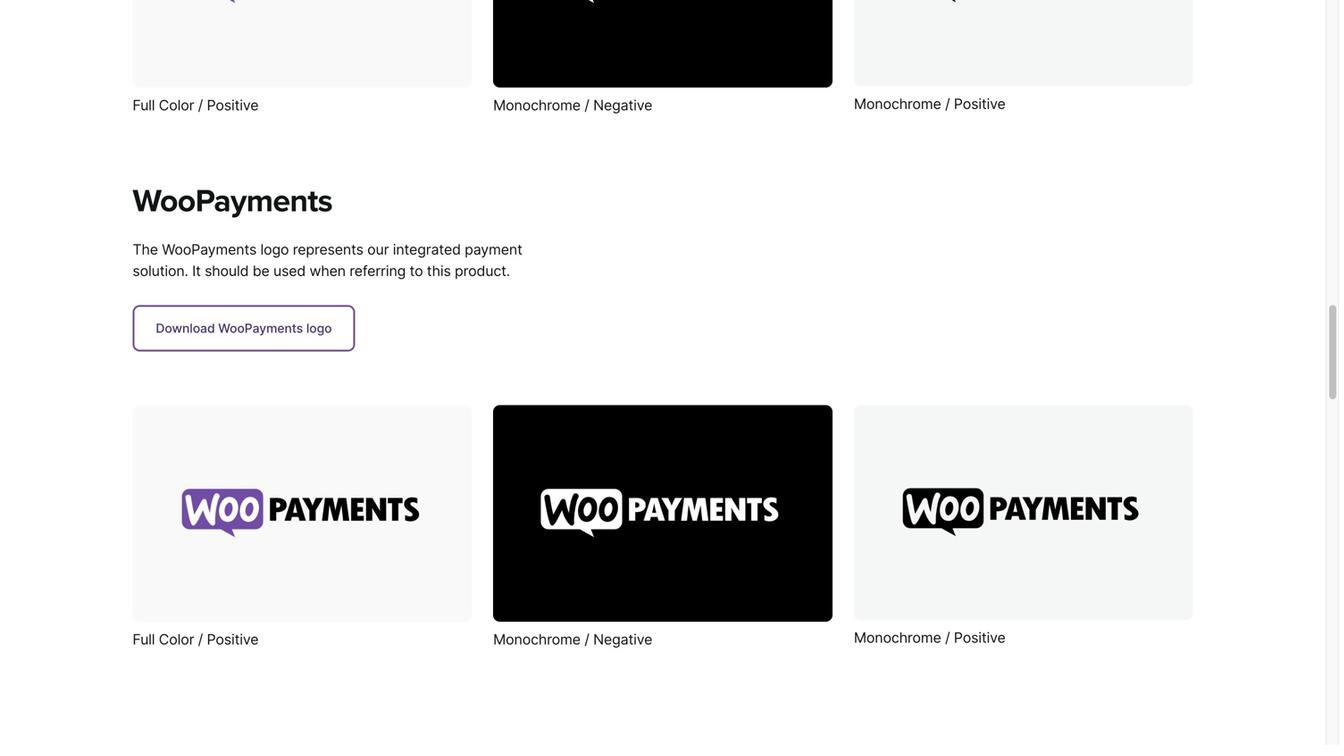 Task type: vqa. For each thing, say whether or not it's contained in the screenshot.
bottom Full Color / Positive
yes



Task type: locate. For each thing, give the bounding box(es) containing it.
1 vertical spatial woopayments
[[162, 241, 257, 258]]

/
[[945, 95, 950, 112], [198, 97, 203, 114], [584, 97, 589, 114], [945, 629, 950, 646], [198, 631, 203, 648], [584, 631, 589, 648]]

woopayments
[[133, 182, 332, 220], [162, 241, 257, 258], [218, 320, 303, 336]]

positive
[[954, 95, 1006, 112], [207, 97, 259, 114], [954, 629, 1006, 646], [207, 631, 259, 648]]

0 vertical spatial full color / positive
[[133, 97, 259, 114]]

1 vertical spatial monochrome / negative
[[493, 631, 652, 648]]

1 vertical spatial color
[[159, 631, 194, 648]]

woopayments for download
[[218, 320, 303, 336]]

0 vertical spatial color
[[159, 97, 194, 114]]

2 full from the top
[[133, 631, 155, 648]]

1 vertical spatial full color / positive
[[133, 631, 259, 648]]

full
[[133, 97, 155, 114], [133, 631, 155, 648]]

0 vertical spatial full
[[133, 97, 155, 114]]

1 vertical spatial negative
[[593, 631, 652, 648]]

0 vertical spatial monochrome / negative
[[493, 97, 652, 114]]

our
[[367, 241, 389, 258]]

logo
[[260, 241, 289, 258], [306, 320, 332, 336]]

logo up be
[[260, 241, 289, 258]]

2 color from the top
[[159, 631, 194, 648]]

logo inside the woopayments logo represents our integrated payment solution. it should be used when referring to this product.
[[260, 241, 289, 258]]

1 vertical spatial full
[[133, 631, 155, 648]]

monochrome
[[854, 95, 941, 112], [493, 97, 581, 114], [854, 629, 941, 646], [493, 631, 581, 648]]

woopayments down be
[[218, 320, 303, 336]]

monochrome / negative
[[493, 97, 652, 114], [493, 631, 652, 648]]

woopayments up it
[[162, 241, 257, 258]]

2 negative from the top
[[593, 631, 652, 648]]

2 vertical spatial woopayments
[[218, 320, 303, 336]]

woopayments inside the woopayments logo represents our integrated payment solution. it should be used when referring to this product.
[[162, 241, 257, 258]]

full color / positive
[[133, 97, 259, 114], [133, 631, 259, 648]]

0 vertical spatial logo
[[260, 241, 289, 258]]

0 vertical spatial woopayments
[[133, 182, 332, 220]]

1 vertical spatial monochrome / positive
[[854, 629, 1006, 646]]

negative
[[593, 97, 652, 114], [593, 631, 652, 648]]

0 horizontal spatial logo
[[260, 241, 289, 258]]

0 vertical spatial monochrome / positive
[[854, 95, 1006, 112]]

logo down when
[[306, 320, 332, 336]]

1 horizontal spatial logo
[[306, 320, 332, 336]]

1 vertical spatial logo
[[306, 320, 332, 336]]

represents
[[293, 241, 363, 258]]

0 vertical spatial negative
[[593, 97, 652, 114]]

when
[[310, 262, 346, 279]]

woopayments up should
[[133, 182, 332, 220]]

color
[[159, 97, 194, 114], [159, 631, 194, 648]]

monochrome / positive
[[854, 95, 1006, 112], [854, 629, 1006, 646]]

download woopayments logo link
[[133, 305, 355, 351]]



Task type: describe. For each thing, give the bounding box(es) containing it.
product.
[[455, 262, 510, 279]]

used
[[273, 262, 306, 279]]

solution.
[[133, 262, 188, 279]]

2 monochrome / positive from the top
[[854, 629, 1006, 646]]

2 monochrome / negative from the top
[[493, 631, 652, 648]]

it
[[192, 262, 201, 279]]

referring
[[350, 262, 406, 279]]

1 negative from the top
[[593, 97, 652, 114]]

1 color from the top
[[159, 97, 194, 114]]

to
[[410, 262, 423, 279]]

logo for the woopayments logo represents our integrated payment solution. it should be used when referring to this product.
[[260, 241, 289, 258]]

1 monochrome / positive from the top
[[854, 95, 1006, 112]]

integrated
[[393, 241, 461, 258]]

the woopayments logo represents our integrated payment solution. it should be used when referring to this product.
[[133, 241, 522, 279]]

1 full color / positive from the top
[[133, 97, 259, 114]]

logo for download woopayments logo
[[306, 320, 332, 336]]

2 full color / positive from the top
[[133, 631, 259, 648]]

download woopayments logo
[[156, 320, 332, 336]]

payment
[[465, 241, 522, 258]]

download
[[156, 320, 215, 336]]

be
[[253, 262, 269, 279]]

the
[[133, 241, 158, 258]]

should
[[205, 262, 249, 279]]

1 full from the top
[[133, 97, 155, 114]]

this
[[427, 262, 451, 279]]

woopayments for the
[[162, 241, 257, 258]]

1 monochrome / negative from the top
[[493, 97, 652, 114]]



